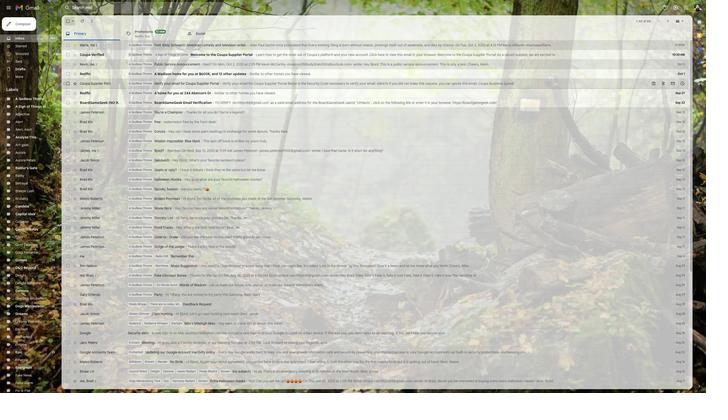 Task type: vqa. For each thing, say whether or not it's contained in the screenshot.
Brutality link
yes



Task type: locate. For each thing, give the bounding box(es) containing it.
just
[[170, 341, 177, 346]]

throne for gorge of the jungle
[[143, 245, 152, 249]]

lush
[[27, 189, 34, 194]]

extra
[[499, 380, 507, 384]]

row
[[62, 40, 689, 50], [62, 50, 689, 60], [62, 60, 689, 69], [62, 69, 689, 79], [62, 79, 689, 89], [62, 89, 689, 98], [62, 98, 689, 108], [62, 108, 689, 117], [62, 117, 689, 127], [62, 127, 689, 137], [62, 137, 689, 146], [62, 146, 689, 156], [62, 156, 689, 165], [62, 165, 689, 175], [62, 175, 689, 185], [62, 185, 689, 194], [62, 194, 689, 204], [62, 204, 689, 214], [62, 214, 689, 223], [62, 223, 689, 233], [62, 233, 689, 242], [62, 242, 689, 252], [62, 252, 689, 262], [62, 262, 689, 271], [62, 271, 689, 281], [62, 281, 689, 291], [62, 291, 689, 300], [62, 300, 689, 310], [62, 310, 689, 319], [62, 319, 689, 329], [62, 329, 689, 339], [62, 339, 689, 348], [62, 348, 689, 358], [62, 358, 689, 367], [62, 367, 689, 377], [62, 377, 689, 387], [62, 387, 689, 394]]

sep 12 for i
[[676, 168, 685, 172]]

0 horizontal spatial make
[[220, 284, 228, 288]]

0 horizontal spatial thanks,
[[230, 216, 242, 221]]

is left only
[[447, 62, 449, 67]]

for right "exchange"
[[242, 130, 247, 134]]

enchanted down enchant link
[[15, 335, 32, 340]]

0 horizontal spatial it,
[[383, 274, 386, 278]]

for down "a godless throne a madison home for you at $600k, and 12 other updates - similar to other homes you have viewed. ‌ ‌ ‌ ‌ ‌ ‌ ‌ ‌ ‌ ‌ ‌ ‌ ‌ ‌ ‌ ‌ ‌ ‌ ‌ ‌ ‌ ‌ ‌ ‌ ‌ ‌ ‌ ‌ ‌ ‌ ‌ ‌ ‌ ‌ ‌ ‌ ‌ ‌ ‌ ‌ ‌ ‌ ‌ ‌ ‌ ‌ ‌ ‌ ‌ ‌ ‌ ‌ ‌ ‌ ‌ ‌ ‌ ‌ ‌ ‌ ‌ ‌ ‌ ‌ ‌ ‌ ‌ ‌ ‌ ‌ ‌ ‌ ‌ ‌ ‌ ‌ ‌ ‌ ‌ ‌ ‌"
[[248, 82, 253, 86]]

throne inside a godless throne free - watermelon free by the front desk!
[[143, 120, 152, 124]]

halloween up spooky on the left top
[[154, 178, 170, 182]]

demons down 'no'
[[163, 370, 174, 374]]

main content
[[62, 15, 693, 394]]

radiant
[[186, 370, 196, 374], [185, 380, 195, 384]]

godless inside a godless throne bjord? - bjørdsøn on wed, sep 13, 2023 at 11:39 am james peterson <james.peterson1902@gmail.com> wrote: i love that name. is it short for anything?
[[131, 149, 142, 153]]

0 horizontal spatial some
[[192, 130, 200, 134]]

godless inside a godless throne grocery list - hi terry, send me your grocery list. thanks, jer
[[131, 216, 142, 220]]

1 sep 12 from the top
[[676, 159, 685, 162]]

enchant inside enchant meeting - hi guys, just a friendly reminder of our meeting tuesday at 2:00 pm. look forward to seeing you. regards, jack
[[129, 342, 140, 345]]

2 brad klo from the top
[[80, 130, 93, 134]]

sep for hey bjord, what's your favorite sandwich place?
[[676, 159, 682, 162]]

compose button
[[2, 17, 36, 31]]

council notes inside row
[[129, 370, 147, 374]]

jun
[[316, 380, 321, 384]]

sep for to verify 'sicritbjordd@gmail.com' as a valid email address for the boardgamegeek userid "umlauts", click on the following link or enter it in your browser. https://boardgamegeek.com/
[[675, 101, 681, 105]]

2 16 from the top
[[682, 370, 685, 374]]

1 16 from the top
[[682, 361, 685, 364]]

None search field
[[62, 2, 235, 13]]

boardgamegeek (no r.
[[80, 101, 119, 105]]

2 gary from the left
[[253, 293, 260, 297]]

this inside labels navigation
[[29, 135, 36, 140]]

3 sep 12 from the top
[[676, 178, 685, 182]]

a inside a godless throne you're a champion - thanks for all you do! you're a legend!!!
[[129, 111, 131, 114]]

roberts for no
[[90, 361, 102, 365]]

1 horizontal spatial security
[[307, 82, 320, 86]]

jacob simon down gary orlando
[[80, 312, 100, 317]]

None checkbox
[[65, 19, 70, 24], [65, 43, 70, 48], [65, 52, 70, 57], [65, 62, 70, 67], [65, 81, 70, 86], [65, 91, 70, 96], [65, 101, 70, 105], [65, 110, 70, 115], [65, 149, 70, 153], [65, 187, 70, 192], [65, 197, 70, 202], [65, 216, 70, 221], [65, 245, 70, 250], [65, 264, 70, 269], [65, 274, 70, 278], [65, 293, 70, 298], [65, 303, 70, 307], [65, 312, 70, 317], [65, 322, 70, 327], [65, 341, 70, 346], [65, 360, 70, 365], [65, 380, 70, 384], [65, 19, 70, 24], [65, 43, 70, 48], [65, 52, 70, 57], [65, 62, 70, 67], [65, 81, 70, 86], [65, 91, 70, 96], [65, 101, 70, 105], [65, 110, 70, 115], [65, 149, 70, 153], [65, 187, 70, 192], [65, 197, 70, 202], [65, 216, 70, 221], [65, 245, 70, 250], [65, 264, 70, 269], [65, 274, 70, 278], [65, 293, 70, 298], [65, 303, 70, 307], [65, 312, 70, 317], [65, 322, 70, 327], [65, 341, 70, 346], [65, 360, 70, 365], [65, 380, 70, 384]]

roberts
[[90, 197, 102, 201], [90, 361, 102, 365]]

notes inside row
[[139, 370, 147, 374]]

2 vertical spatial miller
[[92, 226, 100, 230]]

maria up valued
[[503, 43, 511, 47]]

dewdrop
[[24, 243, 38, 247], [15, 297, 29, 301]]

throne inside a godless throne donuts - hey can i have some palm readings in exchange for some donuts. thanks kate
[[143, 130, 152, 133]]

3 sep 13 from the top
[[676, 130, 685, 133]]

throne for fwd: elroy schwartz: american comedy and television writer.
[[143, 43, 152, 47]]

think right song
[[272, 264, 280, 269]]

a inside 'a godless throne omerta - drake - did you like the beat on this one? pretty good drake loosie'
[[129, 236, 131, 239]]

enchant for enchant meeting - hi guys, just a friendly reminder of our meeting tuesday at 2:00 pm. look forward to seeing you. regards, jack
[[129, 342, 140, 345]]

james peterson for milo's milehigh miso - hey want to come out to dinner this week?
[[80, 322, 104, 326]]

aug 28 for feedback request
[[676, 303, 685, 307]]

james peterson for a godless throne gorge of the jungle - there's a big hole in the woods!
[[80, 245, 104, 249]]

sep 13 for <james.peterson1902@gmail.com>
[[676, 149, 685, 153]]

enchant down the dreamy
[[15, 328, 28, 332]]

james for a godless throne omerta - drake - did you like the beat on this one? pretty good drake loosie
[[80, 235, 90, 240]]

a sign of things to come up service at the left top of the page
[[155, 53, 188, 57]]

2 redfin from the top
[[80, 91, 91, 95]]

1 aug 29 from the top
[[676, 265, 685, 268]]

10 row from the top
[[62, 127, 689, 137]]

eloise lin
[[80, 370, 94, 374]]

fix-
[[15, 389, 21, 394]]

1 aurora from the top
[[15, 151, 26, 155]]

0 horizontal spatial cheers,
[[449, 264, 461, 269]]

on left tue,
[[456, 43, 460, 47]]

epic inside row
[[164, 380, 169, 384]]

out right "getting"
[[421, 361, 426, 365]]

29 for hi tiffany, you are invited to my party this saturday. best, gary
[[682, 293, 685, 297]]

0 horizontal spatial know
[[257, 168, 265, 172]]

skillshare
[[129, 361, 141, 364]]

0 horizontal spatial 4
[[53, 97, 55, 101]]

to down a godless throne link
[[43, 105, 46, 109]]

2 roberts from the top
[[90, 361, 102, 365]]

28 for milo's milehigh miso
[[682, 322, 685, 326]]

2 vertical spatial enchanted
[[129, 351, 143, 355]]

simon for throne
[[90, 158, 100, 163]]

council down 'skillshare'
[[129, 370, 139, 374]]

portal left below
[[278, 82, 287, 86]]

a left debate
[[190, 168, 192, 172]]

throne inside a godless throne a home for you at 244 abercorn dr - similar to other homes you have viewed. ‌ ‌ ‌ ‌ ‌ ‌ ‌ ‌ ‌ ‌ ‌ ‌ ‌ ‌ ‌ ‌ ‌ ‌ ‌ ‌ ‌ ‌ ‌ ‌ ‌ ‌ ‌ ‌ ‌ ‌ ‌ ‌ ‌ ‌ ‌ ‌ ‌ ‌ ‌ ‌ ‌ ‌ ‌ ‌ ‌ ‌ ‌ ‌ ‌ ‌ ‌ ‌ ‌ ‌ ‌ ‌ ‌ ‌ ‌ ‌ ‌ ‌ ‌ ‌ ‌ ‌ ‌ ‌ ‌ ‌ ‌ ‌ ‌ ‌ ‌ ‌ ‌ ‌ ‌ ‌ ‌
[[143, 91, 152, 95]]

port.
[[104, 82, 111, 86]]

1 horizontal spatial what
[[425, 264, 433, 269]]

summer.
[[273, 197, 286, 201]]

bjord, left let's
[[180, 312, 189, 317]]

11 row from the top
[[62, 137, 689, 146]]

2 aug 16 from the top
[[676, 370, 685, 374]]

sign up adjective
[[19, 105, 26, 109]]

petals left mirage
[[129, 303, 137, 307]]

12 for hey guys what are your favorite halloween movies?
[[682, 178, 685, 182]]

a godless throne for james peterson
[[129, 284, 152, 287]]

23
[[52, 351, 55, 355]]

gary left orlando
[[80, 293, 87, 297]]

2 me , brad 2 from the top
[[80, 380, 96, 384]]

bjord right masks?
[[545, 380, 553, 384]]

0 vertical spatial roberts
[[90, 197, 102, 201]]

peterson for a godless throne omerta - drake - did you like the beat on this one? pretty good drake loosie
[[91, 235, 104, 240]]

brad for feedback request
[[80, 303, 87, 307]]

1 21 from the top
[[52, 205, 55, 209]]

a inside a godless throne donuts - hey can i have some palm readings in exchange for some donuts. thanks kate
[[129, 130, 131, 133]]

godless inside 'a godless throne omerta - drake - did you like the beat on this one? pretty good drake loosie'
[[131, 236, 142, 239]]

godless for movie recs
[[131, 207, 142, 210]]

your up with
[[438, 332, 445, 336]]

agreement,
[[228, 361, 245, 365]]

to inside labels navigation
[[43, 105, 46, 109]]

godless for gorge of the jungle
[[131, 245, 142, 249]]

1 vertical spatial peters
[[88, 389, 98, 394]]

notes inside labels navigation
[[29, 228, 38, 232]]

know up 'movies?'
[[257, 168, 265, 172]]

the left revivalists.
[[353, 264, 359, 269]]

godless for you're a champion
[[131, 111, 142, 114]]

anything.
[[381, 332, 395, 336]]

1 cozy from the top
[[15, 235, 23, 240]]

am
[[227, 149, 232, 153], [263, 274, 268, 278]]

3 fake from the left
[[413, 274, 420, 278]]

0 horizontal spatial halloween
[[154, 178, 170, 182]]

aurora down "art-gate" link
[[15, 151, 26, 155]]

to down comedy
[[206, 53, 210, 57]]

that right song
[[264, 264, 270, 269]]

0 horizontal spatial home
[[158, 91, 167, 95]]

peters for enchant
[[88, 341, 98, 346]]

1 vertical spatial mateo roberts
[[80, 361, 102, 365]]

"umlauts",
[[356, 101, 372, 105]]

throne for goats or cats?
[[143, 168, 152, 172]]

2 jack peters from the top
[[80, 389, 98, 394]]

throne inside a godless throne spooky season
[[143, 188, 152, 191]]

godless inside labels navigation
[[19, 97, 32, 101]]

4 aug 29 from the top
[[676, 293, 685, 297]]

a godless throne a home for you at 244 abercorn dr - similar to other homes you have viewed. ‌ ‌ ‌ ‌ ‌ ‌ ‌ ‌ ‌ ‌ ‌ ‌ ‌ ‌ ‌ ‌ ‌ ‌ ‌ ‌ ‌ ‌ ‌ ‌ ‌ ‌ ‌ ‌ ‌ ‌ ‌ ‌ ‌ ‌ ‌ ‌ ‌ ‌ ‌ ‌ ‌ ‌ ‌ ‌ ‌ ‌ ‌ ‌ ‌ ‌ ‌ ‌ ‌ ‌ ‌ ‌ ‌ ‌ ‌ ‌ ‌ ‌ ‌ ‌ ‌ ‌ ‌ ‌ ‌ ‌ ‌ ‌ ‌ ‌ ‌ ‌ ‌ ‌ ‌ ‌ ‌
[[129, 91, 346, 95]]

4 james peterson from the top
[[80, 245, 104, 249]]

Search mail text field
[[72, 5, 212, 10]]

are right we
[[534, 53, 539, 57]]

5 13 from the top
[[682, 149, 685, 153]]

throne inside a godless throne you're a champion - thanks for all you do! you're a legend!!!
[[143, 111, 152, 114]]

welcome
[[191, 53, 205, 57], [438, 53, 452, 57]]

1 horizontal spatial sign
[[158, 53, 164, 57]]

godless inside a godless throne boardgamegeek email verification - to verify 'sicritbjordd@gmail.com' as a valid email address for the boardgamegeek userid "umlauts", click on the following link or enter it in your browser. https://boardgamegeek.com/
[[131, 101, 142, 105]]

miller for grocery
[[92, 216, 100, 221]]

2 horizontal spatial if
[[396, 332, 398, 336]]

2 13 from the top
[[682, 120, 685, 124]]

28 row from the top
[[62, 300, 689, 310]]

216
[[647, 19, 651, 23]]

sep 11 for jeremy
[[677, 207, 685, 210]]

refresh image
[[80, 19, 85, 24]]

tab list containing promotions
[[62, 27, 693, 40]]

mateo
[[80, 197, 89, 201], [302, 197, 312, 201], [80, 361, 89, 365], [449, 361, 459, 365]]

0 horizontal spatial now
[[397, 274, 403, 278]]

dogs manipulating time link
[[15, 305, 55, 309]]

godless for broken promises
[[131, 197, 142, 201]]

1 horizontal spatial meeting
[[299, 370, 311, 374]]

james peterson for a godless throne you're a champion - thanks for all you do! you're a legend!!!
[[80, 110, 104, 115]]

3 row from the top
[[62, 60, 689, 69]]

1 horizontal spatial can
[[445, 82, 451, 86]]

social tab
[[183, 27, 244, 40]]

a inside a godless throne free - watermelon free by the front desk!
[[129, 120, 131, 124]]

1 vertical spatial manipulating
[[136, 380, 153, 384]]

1 vertical spatial hey,
[[176, 226, 183, 230]]

you right 'you,'
[[348, 332, 354, 336]]

godless inside a godless throne spooky season
[[131, 188, 142, 191]]

a inside a godless throne party - hi tiffany, you are invited to my party this saturday. best, gary
[[129, 293, 131, 297]]

1 horizontal spatial come
[[180, 53, 188, 57]]

ballsy
[[15, 174, 24, 178]]

4:13
[[490, 43, 496, 47]]

cozy up crimes link on the bottom
[[15, 251, 23, 255]]

1 sep 11 from the top
[[677, 197, 685, 201]]

godless inside 'a godless throne broken promises - hi bjord, you broke all of the promises you made to me last summer. sincerely, mateo'
[[131, 197, 142, 201]]

0 vertical spatial jack peters
[[80, 341, 98, 346]]

sep for thanks for all you do! you're a legend!!!
[[676, 111, 682, 114]]

primary tab
[[62, 27, 122, 40]]

0 vertical spatial might
[[287, 264, 296, 269]]

0 vertical spatial favorite
[[208, 158, 219, 163]]

0 vertical spatial epic
[[15, 351, 22, 355]]

3 brad klo from the top
[[80, 168, 93, 172]]

godless inside a godless throne fwd: elroy schwartz: american comedy and television writer. - jean paul sartre once postulated that every existing thing is born without reason, prolongs itself out of weakness, and dies by chance. on tue, oct 3, 2023 at 4:13 pm maria williams <mariaaawilliams
[[131, 43, 142, 47]]

1 vertical spatial can
[[175, 130, 181, 134]]

🎃 image
[[205, 188, 210, 192], [290, 380, 294, 384], [294, 380, 298, 384], [298, 380, 302, 384]]

1 aug 16 from the top
[[676, 361, 685, 364]]

11 for jeremy
[[683, 207, 685, 210]]

0 vertical spatial delight
[[15, 274, 26, 278]]

your up "getting"
[[410, 351, 417, 355]]

throne inside a godless throne halloween movies - hey guys what are your favorite halloween movies?
[[143, 178, 152, 182]]

a godless throne left radio
[[129, 255, 152, 259]]

desk!
[[208, 120, 216, 124]]

2 mateo roberts from the top
[[80, 361, 102, 365]]

13 row from the top
[[62, 156, 689, 165]]

subject)
[[238, 370, 251, 374]]

4 row from the top
[[62, 69, 689, 79]]

there right all,
[[263, 370, 272, 374]]

1 horizontal spatial thanks,
[[248, 207, 260, 211]]

throne inside a godless throne goats or cats? - i have a debate i think they're the same but let me know
[[143, 168, 152, 172]]

1 horizontal spatial halloween
[[234, 178, 249, 182]]

aurora
[[15, 151, 26, 155], [15, 158, 26, 163]]

delight sunshine
[[15, 282, 41, 286]]

whisper
[[157, 322, 168, 326]]

- left let
[[207, 284, 209, 288]]

hi left guys,
[[158, 341, 161, 346]]

0 vertical spatial things
[[168, 53, 176, 57]]

0 vertical spatial dogs manipulating time
[[15, 305, 55, 309]]

a inside the a godless throne verify your email for coupa supplier portal - verify your email for coupa supplier portal below is the security code necessary to verify your email. 686676 if you did not make this request, you can ignore this email. coupa business spend
[[129, 82, 131, 85]]

toolbar inside row
[[649, 81, 687, 86]]

enchanted for enchanted
[[15, 335, 32, 340]]

demons inside labels navigation
[[15, 289, 29, 294]]

stream down updating
[[145, 361, 154, 364]]

access
[[395, 351, 405, 355]]

is right below
[[298, 82, 300, 86]]

was
[[334, 332, 340, 336], [309, 361, 315, 365]]

1 horizontal spatial notes
[[139, 370, 147, 374]]

toolbar
[[649, 81, 687, 86]]

epic
[[15, 351, 22, 355], [164, 380, 169, 384]]

11:39
[[219, 149, 226, 153]]

throne inside a godless throne grocery list - hi terry, send me your grocery list. thanks, jer
[[143, 216, 152, 220]]

1 horizontal spatial 4
[[683, 255, 685, 259]]

peters up google accounts team
[[88, 341, 98, 346]]

1 aug 11 from the top
[[677, 380, 685, 384]]

godless inside a godless throne fake dinosaur bones - thanks for the tip. on sat, aug 26, 2023 at 6:00 am bjord umlaut <sicritbjordd@gmail.com> wrote: hey brad, fake, fake it fake it, fake it now fake, fake it fake it, fake it now the narrative of
[[131, 274, 142, 278]]

a inside "a godless throne a madison home for you at $600k, and 12 other updates - similar to other homes you have viewed. ‌ ‌ ‌ ‌ ‌ ‌ ‌ ‌ ‌ ‌ ‌ ‌ ‌ ‌ ‌ ‌ ‌ ‌ ‌ ‌ ‌ ‌ ‌ ‌ ‌ ‌ ‌ ‌ ‌ ‌ ‌ ‌ ‌ ‌ ‌ ‌ ‌ ‌ ‌ ‌ ‌ ‌ ‌ ‌ ‌ ‌ ‌ ‌ ‌ ‌ ‌ ‌ ‌ ‌ ‌ ‌ ‌ ‌ ‌ ‌ ‌ ‌ ‌ ‌ ‌ ‌ ‌ ‌ ‌ ‌ ‌ ‌ ‌ ‌ ‌ ‌ ‌ ‌ ‌ ‌ ‌"
[[129, 72, 131, 76]]

0 vertical spatial all
[[203, 110, 206, 115]]

godless inside a godless throne you're a champion - thanks for all you do! you're a legend!!!
[[131, 111, 142, 114]]

similar up to
[[214, 91, 225, 95]]

sep for hi terry, send me your grocery list. thanks, jer
[[677, 216, 682, 220]]

godless for a madison home for you at $600k, and 12 other updates
[[131, 72, 142, 76]]

main menu image
[[6, 5, 12, 11]]

brad klo for goats
[[80, 168, 93, 172]]

throne inside a godless throne public service announcement - nani? on mon, oct 2, 2023 at 2:39 pm kevin mccarthy <invasion0fdbody2natch3rs@outlook.com> wrote: hey bjord, this is a public service announcement. this is only a test. cheers, kevin
[[143, 63, 152, 66]]

0 vertical spatial 4
[[53, 97, 55, 101]]

0 vertical spatial time
[[47, 305, 55, 309]]

have
[[291, 72, 299, 76], [256, 91, 263, 95], [184, 130, 191, 134], [182, 168, 189, 172], [194, 207, 201, 211], [264, 361, 271, 365]]

throne for sandwich
[[143, 159, 152, 162]]

4 13 from the top
[[682, 139, 685, 143]]

row containing google
[[62, 329, 689, 339]]

that right love
[[331, 149, 337, 153]]

2 inside kevin , me 2
[[95, 63, 97, 66]]

2 aurora from the top
[[15, 158, 26, 163]]

row containing coupa verified
[[62, 50, 689, 60]]

klo for free
[[88, 120, 93, 124]]

3 miller from the top
[[92, 226, 100, 230]]

35 row from the top
[[62, 367, 689, 377]]

4 fake from the left
[[435, 274, 441, 278]]

godless inside a godless throne movie recs - hey, do you have any movie recommendations? thanks, jeremy
[[131, 207, 142, 210]]

throne inside the a godless throne verify your email for coupa supplier portal - verify your email for coupa supplier portal below is the security code necessary to verify your email. 686676 if you did not make this request, you can ignore this email. coupa business spend
[[143, 82, 152, 85]]

1 horizontal spatial boardgamegeek
[[154, 101, 182, 105]]

but
[[241, 168, 246, 172], [397, 361, 403, 365]]

wander inside labels navigation
[[28, 320, 40, 324]]

0 horizontal spatial there
[[150, 303, 158, 307]]

1 sep 13 from the top
[[676, 111, 685, 114]]

godless inside a godless throne food trucks - hey, what's the best food truck? best, jer
[[131, 226, 142, 230]]

a godless throne down labels heading
[[15, 97, 44, 101]]

- right movies
[[182, 178, 184, 182]]

3 11 from the top
[[683, 216, 685, 220]]

24 row from the top
[[62, 262, 689, 271]]

place?
[[236, 158, 246, 163]]

0 vertical spatial the
[[353, 264, 359, 269]]

0 horizontal spatial manipulating
[[25, 305, 46, 309]]

our right with
[[450, 351, 456, 355]]

throne inside a godless throne gorge of the jungle - there's a big hole in the woods!
[[143, 245, 152, 249]]

harmony
[[173, 380, 184, 384]]

coupa verified
[[80, 53, 104, 57]]

- right 'party'
[[163, 293, 165, 297]]

drake right good
[[252, 235, 261, 240]]

0 horizontal spatial sign-
[[162, 332, 170, 336]]

best, right week!
[[240, 312, 248, 317]]

13 for <james.peterson1902@gmail.com>
[[682, 149, 685, 153]]

with
[[443, 351, 450, 355]]

trucks
[[163, 226, 173, 230]]

0 horizontal spatial us
[[215, 284, 219, 288]]

1 horizontal spatial cheers,
[[468, 62, 479, 67]]

(no subject) - hi all, there is an emergency meeting in 15 minutes in the main room. best, eloise
[[232, 370, 378, 374]]

1 horizontal spatial viewed.
[[299, 72, 311, 76]]

your down any
[[204, 216, 211, 221]]

thanks for legend!!!
[[186, 110, 197, 115]]

written
[[234, 139, 245, 144]]

friendly
[[180, 341, 192, 346]]

time inside row
[[154, 380, 160, 384]]

godless for donuts
[[131, 130, 142, 133]]

council
[[15, 228, 28, 232], [129, 370, 139, 374]]

mateo roberts for a
[[80, 197, 102, 201]]

dreamy wander link
[[15, 320, 40, 324]]

private
[[297, 351, 307, 355]]

16
[[682, 361, 685, 364], [682, 370, 685, 374]]

party
[[154, 293, 162, 297]]

the
[[353, 264, 359, 269], [452, 274, 458, 278]]

out right come
[[247, 322, 252, 326]]

jeremy for hi terry, send me your grocery list. thanks, jer
[[80, 216, 91, 221]]

1 horizontal spatial mac
[[306, 332, 312, 336]]

- right donuts
[[166, 130, 168, 134]]

of down elroy in the top of the page
[[164, 53, 167, 57]]

glisten
[[129, 313, 138, 316]]

2 cozy from the top
[[15, 243, 23, 247]]

godless for spooky season
[[131, 188, 142, 191]]

alert,
[[15, 128, 24, 132]]

portal up 2:39
[[243, 53, 253, 57]]

maria
[[80, 43, 88, 47], [503, 43, 511, 47]]

support image
[[662, 5, 668, 11]]

11 for to
[[683, 390, 685, 393]]

3 cozy from the top
[[15, 251, 23, 255]]

godless inside a godless throne donuts - hey can i have some palm readings in exchange for some donuts. thanks kate
[[131, 130, 142, 133]]

move
[[228, 389, 236, 394]]

godless inside a godless throne mission impossible: blue mark - this spin off book is written by yours truly.
[[131, 139, 142, 143]]

delight inside row
[[151, 370, 160, 374]]

0 horizontal spatial enchant
[[15, 328, 28, 332]]

23 row from the top
[[62, 252, 689, 262]]

d&d beyond link
[[15, 266, 36, 271]]

promotions, 12 new messages, tab
[[122, 27, 183, 40]]

godless inside a godless throne public service announcement - nani? on mon, oct 2, 2023 at 2:39 pm kevin mccarthy <invasion0fdbody2natch3rs@outlook.com> wrote: hey bjord, this is a public service announcement. this is only a test. cheers, kevin
[[131, 63, 142, 66]]

21 for council notes
[[52, 228, 55, 232]]

to
[[206, 53, 210, 57], [273, 53, 276, 57], [386, 53, 389, 57], [452, 53, 456, 57], [552, 53, 555, 57], [177, 53, 180, 57], [261, 72, 264, 76], [346, 82, 349, 86], [226, 91, 229, 95], [43, 105, 46, 109], [257, 197, 261, 201], [242, 264, 245, 269], [204, 293, 207, 297], [234, 322, 237, 326], [253, 322, 256, 326], [261, 332, 265, 336], [372, 332, 375, 336], [284, 341, 287, 346], [264, 351, 267, 355], [406, 351, 409, 355], [327, 361, 330, 365], [298, 389, 301, 394], [333, 389, 336, 394]]

- right birds
[[184, 361, 185, 365]]

1 mateo roberts from the top
[[80, 197, 102, 201]]

thanks, for jeremy
[[248, 207, 260, 211]]

petals up gate
[[26, 158, 36, 163]]

21 row from the top
[[62, 233, 689, 242]]

security left code
[[307, 82, 320, 86]]

, for bjord?
[[90, 149, 91, 153]]

your
[[341, 53, 348, 57], [416, 53, 423, 57], [164, 82, 171, 86], [232, 82, 239, 86], [359, 82, 366, 86], [431, 101, 438, 105], [200, 158, 207, 163], [214, 178, 220, 182], [204, 216, 211, 221], [265, 332, 272, 336], [438, 332, 445, 336], [289, 351, 296, 355], [410, 351, 417, 355], [211, 361, 217, 365]]

advanced search options image
[[223, 3, 233, 12]]

can up impossible:
[[175, 130, 181, 134]]

row containing boardgamegeek (no r.
[[62, 98, 689, 108]]

1 horizontal spatial dogs manipulating time
[[129, 380, 160, 384]]

enchanted up dogs manipulating time link at left
[[30, 297, 46, 301]]

delight for delight link
[[15, 274, 26, 278]]

1 50 of 216
[[636, 19, 651, 23]]

0 vertical spatial stream
[[145, 361, 154, 364]]

18 row from the top
[[62, 204, 689, 214]]

but right "same"
[[241, 168, 246, 172]]

0 vertical spatial pm
[[497, 43, 502, 47]]

4 brad klo from the top
[[80, 178, 93, 182]]

1 horizontal spatial birds
[[389, 361, 397, 365]]

similar
[[250, 72, 260, 76], [214, 91, 225, 95]]

redfin down coupa supplier port.
[[80, 91, 91, 95]]

sign up "public" on the left of the page
[[158, 53, 164, 57]]

1 me , brad 2 from the top
[[80, 274, 96, 278]]

petals mirage
[[129, 303, 147, 307]]

a sign of things to come inside row
[[155, 53, 188, 57]]

1 inside row
[[684, 72, 685, 76]]

enchanted inside enchanted updating our google account inactivity policy - every day google works hard to keep you and your private information safe and secure by preventing unauthorized access to your google account with our built-in security protections. and keeping you
[[129, 351, 143, 355]]

godless inside a godless throne sandwich - hey bjord, what's your favorite sandwich place?
[[131, 159, 142, 162]]

3 klo from the top
[[88, 168, 93, 172]]

sign inside row
[[158, 53, 164, 57]]

brad for free
[[80, 120, 87, 124]]

manipulating down dewdrop enchanted link
[[25, 305, 46, 309]]

best, right hand.
[[441, 361, 448, 365]]

saturday.
[[229, 293, 243, 297]]

1 horizontal spatial fake,
[[404, 274, 412, 278]]

2 28 from the top
[[682, 313, 685, 316]]

2 aug 11 from the top
[[677, 390, 685, 393]]

sep for i have a debate i think they're the same but let me know
[[676, 168, 682, 172]]

2 29 from the top
[[682, 274, 685, 278]]

spooky
[[154, 187, 166, 192]]

1 horizontal spatial umlaut
[[362, 380, 373, 384]]

james peterson for a godless throne omerta - drake - did you like the beat on this one? pretty good drake loosie
[[80, 235, 104, 240]]

music
[[171, 264, 180, 269]]

row containing ben nelson
[[62, 262, 689, 271]]

peterson for a godless throne gorge of the jungle - there's a big hole in the woods!
[[91, 245, 104, 249]]

throne for bjord?
[[143, 149, 152, 153]]

enchanted up 'skillshare'
[[129, 351, 143, 355]]

to right hard
[[264, 351, 267, 355]]

17 row from the top
[[62, 194, 689, 204]]

godless for bjord?
[[131, 149, 142, 153]]

1 horizontal spatial free
[[183, 120, 189, 124]]

feedback request
[[183, 303, 212, 307]]

2 fake, from the left
[[404, 274, 412, 278]]

dogs inside labels navigation
[[15, 305, 24, 309]]

2 for jean paul sartre once postulated that every existing thing is born without reason, prolongs itself out of weakness, and dies by chance. on tue, oct 3, 2023 at 4:13 pm maria williams <mariaaawilliams
[[96, 43, 97, 47]]

a inside a godless throne a home for you at 244 abercorn dr - similar to other homes you have viewed. ‌ ‌ ‌ ‌ ‌ ‌ ‌ ‌ ‌ ‌ ‌ ‌ ‌ ‌ ‌ ‌ ‌ ‌ ‌ ‌ ‌ ‌ ‌ ‌ ‌ ‌ ‌ ‌ ‌ ‌ ‌ ‌ ‌ ‌ ‌ ‌ ‌ ‌ ‌ ‌ ‌ ‌ ‌ ‌ ‌ ‌ ‌ ‌ ‌ ‌ ‌ ‌ ‌ ‌ ‌ ‌ ‌ ‌ ‌ ‌ ‌ ‌ ‌ ‌ ‌ ‌ ‌ ‌ ‌ ‌ ‌ ‌ ‌ ‌ ‌ ‌ ‌ ‌ ‌ ‌ ‌
[[129, 91, 131, 95]]

throne for movie recs
[[143, 207, 152, 210]]

6 11 from the top
[[683, 245, 685, 249]]

settings image
[[673, 5, 679, 11]]

think down the "set"
[[269, 389, 277, 394]]

0 horizontal spatial security
[[128, 332, 141, 336]]

beyond
[[24, 266, 36, 271]]

1 gary from the left
[[80, 293, 87, 297]]

the right look at bottom
[[338, 361, 343, 365]]

aug 29
[[676, 265, 685, 268], [676, 274, 685, 278], [676, 284, 685, 287], [676, 293, 685, 297]]

godless for omerta - drake
[[131, 236, 142, 239]]

peterson for words of wisdom - let us make our future now, and let us make our dreams tomorrow's reality.
[[91, 284, 104, 288]]

0 vertical spatial simon
[[90, 158, 100, 163]]

None checkbox
[[65, 72, 70, 76], [65, 120, 70, 125], [65, 129, 70, 134], [65, 139, 70, 144], [65, 158, 70, 163], [65, 168, 70, 173], [65, 177, 70, 182], [65, 206, 70, 211], [65, 226, 70, 230], [65, 235, 70, 240], [65, 254, 70, 259], [65, 283, 70, 288], [65, 331, 70, 336], [65, 351, 70, 355], [65, 370, 70, 375], [65, 389, 70, 394], [65, 72, 70, 76], [65, 120, 70, 125], [65, 129, 70, 134], [65, 139, 70, 144], [65, 158, 70, 163], [65, 168, 70, 173], [65, 177, 70, 182], [65, 206, 70, 211], [65, 226, 70, 230], [65, 235, 70, 240], [65, 254, 70, 259], [65, 283, 70, 288], [65, 331, 70, 336], [65, 351, 70, 355], [65, 370, 70, 375], [65, 389, 70, 394]]

klo for halloween
[[88, 178, 93, 182]]

in left the security
[[465, 351, 467, 355]]

birds
[[272, 361, 280, 365], [389, 361, 397, 365]]

1 fake from the left
[[365, 274, 371, 278]]

0 vertical spatial you
[[197, 197, 202, 201]]

2 for nani? on mon, oct 2, 2023 at 2:39 pm kevin mccarthy <invasion0fdbody2natch3rs@outlook.com> wrote: hey bjord, this is a public service announcement. this is only a test. cheers, kevin
[[95, 63, 97, 66]]

remember this
[[171, 255, 194, 259]]

the left first
[[365, 361, 370, 365]]

pm right 4:13
[[497, 43, 502, 47]]

12 row from the top
[[62, 146, 689, 156]]

hey, up did
[[176, 226, 183, 230]]

once
[[276, 43, 283, 47]]

godless inside a godless throne halloween movies - hey guys what are your favorite halloween movies?
[[131, 178, 142, 182]]

2 james peterson from the top
[[80, 139, 104, 144]]

0 horizontal spatial or
[[164, 168, 168, 172]]

bjørdsøn
[[167, 149, 181, 153]]

throne inside "a godless throne a madison home for you at $600k, and 12 other updates - similar to other homes you have viewed. ‌ ‌ ‌ ‌ ‌ ‌ ‌ ‌ ‌ ‌ ‌ ‌ ‌ ‌ ‌ ‌ ‌ ‌ ‌ ‌ ‌ ‌ ‌ ‌ ‌ ‌ ‌ ‌ ‌ ‌ ‌ ‌ ‌ ‌ ‌ ‌ ‌ ‌ ‌ ‌ ‌ ‌ ‌ ‌ ‌ ‌ ‌ ‌ ‌ ‌ ‌ ‌ ‌ ‌ ‌ ‌ ‌ ‌ ‌ ‌ ‌ ‌ ‌ ‌ ‌ ‌ ‌ ‌ ‌ ‌ ‌ ‌ ‌ ‌ ‌ ‌ ‌ ‌ ‌ ‌ ‌"
[[143, 72, 152, 76]]

2 jacob simon from the top
[[80, 312, 100, 317]]

tue,
[[461, 43, 467, 47]]

petals left blissful
[[199, 370, 207, 374]]

yours
[[250, 139, 259, 144]]

sign inside labels navigation
[[19, 105, 26, 109]]

1 for analyze this
[[54, 136, 55, 139]]

0 horizontal spatial email.
[[367, 82, 376, 86]]

1 horizontal spatial maria
[[503, 43, 511, 47]]

0 horizontal spatial jer
[[235, 226, 240, 230]]

sep for hey can i have some palm readings in exchange for some donuts. thanks kate
[[676, 130, 682, 133]]

coupa left business
[[478, 82, 488, 86]]

enchant
[[15, 328, 28, 332], [129, 342, 140, 345]]

2 eloise from the left
[[369, 370, 378, 374]]

aug 11 for yes!! can you set me up?
[[677, 380, 685, 384]]

enchant left the "meeting"
[[129, 342, 140, 345]]

row containing kevin
[[62, 60, 689, 69]]

0 horizontal spatial petals
[[26, 158, 36, 163]]

in right readings
[[223, 130, 226, 134]]

2 21 from the top
[[52, 228, 55, 232]]

season
[[167, 187, 178, 192]]

throne inside a godless throne movie recs - hey, do you have any movie recommendations? thanks, jeremy
[[143, 207, 152, 210]]

row containing coupa supplier port.
[[62, 79, 689, 89]]

3 28 from the top
[[682, 322, 685, 326]]

cozy down the cozy link
[[15, 243, 23, 247]]

jer
[[243, 216, 248, 221], [235, 226, 240, 230]]

throne for free
[[143, 120, 152, 124]]

throne inside a godless throne mission impossible: blue mark - this spin off book is written by yours truly.
[[143, 139, 152, 143]]

a godless throne movie recs - hey, do you have any movie recommendations? thanks, jeremy
[[129, 207, 272, 211]]

0 vertical spatial wander
[[28, 320, 40, 324]]

godless inside a godless throne gorge of the jungle - there's a big hole in the woods!
[[131, 245, 142, 249]]

0 horizontal spatial that
[[264, 264, 270, 269]]

james , me 2
[[80, 149, 99, 153]]

things inside labels navigation
[[31, 105, 42, 109]]

dewdrop enchanted
[[15, 297, 46, 301]]

1 horizontal spatial as
[[497, 53, 501, 57]]

throne inside a godless throne fake dinosaur bones - thanks for the tip. on sat, aug 26, 2023 at 6:00 am bjord umlaut <sicritbjordd@gmail.com> wrote: hey brad, fake, fake it fake it, fake it now fake, fake it fake it, fake it now the narrative of
[[143, 274, 152, 278]]

4 klo from the top
[[88, 178, 93, 182]]

jack peters for enchant
[[80, 341, 98, 346]]

0 vertical spatial am
[[227, 149, 232, 153]]

radiant down haven radiant
[[185, 380, 195, 384]]

1 jacob simon from the top
[[80, 158, 100, 163]]

at left 4:13
[[486, 43, 489, 47]]

schwartz:
[[171, 43, 186, 47]]

2 jeremy miller from the top
[[80, 216, 100, 221]]

5 klo from the top
[[88, 187, 93, 192]]

a godless throne fake dinosaur bones - thanks for the tip. on sat, aug 26, 2023 at 6:00 am bjord umlaut <sicritbjordd@gmail.com> wrote: hey brad, fake, fake it fake it, fake it now fake, fake it fake it, fake it now the narrative of
[[129, 274, 476, 278]]

godless inside "a godless throne a madison home for you at $600k, and 12 other updates - similar to other homes you have viewed. ‌ ‌ ‌ ‌ ‌ ‌ ‌ ‌ ‌ ‌ ‌ ‌ ‌ ‌ ‌ ‌ ‌ ‌ ‌ ‌ ‌ ‌ ‌ ‌ ‌ ‌ ‌ ‌ ‌ ‌ ‌ ‌ ‌ ‌ ‌ ‌ ‌ ‌ ‌ ‌ ‌ ‌ ‌ ‌ ‌ ‌ ‌ ‌ ‌ ‌ ‌ ‌ ‌ ‌ ‌ ‌ ‌ ‌ ‌ ‌ ‌ ‌ ‌ ‌ ‌ ‌ ‌ ‌ ‌ ‌ ‌ ‌ ‌ ‌ ‌ ‌ ‌ ‌ ‌ ‌ ‌"
[[131, 72, 142, 76]]

0 vertical spatial similar
[[250, 72, 260, 76]]

every
[[308, 43, 317, 47], [218, 351, 227, 355]]

0 horizontal spatial can
[[175, 130, 181, 134]]

manipulating inside row
[[136, 380, 153, 384]]

- left nani?
[[201, 62, 202, 67]]

new inside "tab"
[[159, 30, 165, 33]]

1 horizontal spatial browser.
[[439, 101, 452, 105]]

0 vertical spatial peters
[[88, 341, 98, 346]]

0 horizontal spatial come
[[47, 105, 56, 109]]

radio edit
[[155, 255, 168, 259]]

brad for goats or cats?
[[80, 168, 87, 172]]

7 row from the top
[[62, 98, 689, 108]]

redfin for a home for you at 244 abercorn dr
[[80, 91, 91, 95]]

a godless throne sandwich - hey bjord, what's your favorite sandwich place?
[[129, 158, 246, 163]]

1 vertical spatial time
[[154, 380, 160, 384]]

0 vertical spatial cheers,
[[468, 62, 479, 67]]

1 horizontal spatial or
[[412, 101, 415, 105]]

4 29 from the top
[[682, 293, 685, 297]]

2 sep 12 from the top
[[676, 168, 685, 172]]

throne inside a godless throne boardgamegeek email verification - to verify 'sicritbjordd@gmail.com' as a valid email address for the boardgamegeek userid "umlauts", click on the following link or enter it in your browser. https://boardgamegeek.com/
[[143, 101, 152, 105]]

just
[[222, 264, 228, 269]]

halloween down "same"
[[234, 178, 249, 182]]

council notes inside labels navigation
[[15, 228, 38, 232]]

0 horizontal spatial epic
[[15, 351, 22, 355]]

have up blue
[[184, 130, 191, 134]]

sent link
[[15, 59, 22, 64]]

come
[[237, 322, 246, 326]]

2 email. from the left
[[469, 82, 478, 86]]

notes
[[29, 228, 38, 232], [139, 370, 147, 374]]

1 vertical spatial roberts
[[90, 361, 102, 365]]

verify up a godless throne a home for you at 244 abercorn dr - similar to other homes you have viewed. ‌ ‌ ‌ ‌ ‌ ‌ ‌ ‌ ‌ ‌ ‌ ‌ ‌ ‌ ‌ ‌ ‌ ‌ ‌ ‌ ‌ ‌ ‌ ‌ ‌ ‌ ‌ ‌ ‌ ‌ ‌ ‌ ‌ ‌ ‌ ‌ ‌ ‌ ‌ ‌ ‌ ‌ ‌ ‌ ‌ ‌ ‌ ‌ ‌ ‌ ‌ ‌ ‌ ‌ ‌ ‌ ‌ ‌ ‌ ‌ ‌ ‌ ‌ ‌ ‌ ‌ ‌ ‌ ‌ ‌ ‌ ‌ ‌ ‌ ‌ ‌ ‌ ‌ ‌ ‌ ‌
[[222, 82, 231, 86]]

5 11 from the top
[[683, 236, 685, 239]]

cozy link
[[15, 235, 23, 240]]

0 horizontal spatial council
[[15, 228, 28, 232]]

0 vertical spatial <sicritbjordd@gmail.com>
[[289, 274, 329, 278]]

a inside a godless throne fake dinosaur bones - thanks for the tip. on sat, aug 26, 2023 at 6:00 am bjord umlaut <sicritbjordd@gmail.com> wrote: hey brad, fake, fake it fake it, fake it now fake, fake it fake it, fake it now the narrative of
[[129, 274, 131, 278]]

1 vertical spatial browser.
[[439, 101, 452, 105]]

older image
[[666, 19, 670, 24]]

peterson for milo's milehigh miso - hey want to come out to dinner this week?
[[91, 322, 104, 326]]

homes up 'sicritbjordd@gmail.com'
[[239, 91, 249, 95]]

1 vertical spatial jeremy miller
[[80, 216, 100, 221]]

1 vertical spatial dogs manipulating time
[[129, 380, 160, 384]]

0 horizontal spatial portal
[[210, 82, 219, 86]]

- left learn
[[254, 53, 255, 57]]

brad klo for donuts
[[80, 130, 93, 134]]

5 brad klo from the top
[[80, 187, 93, 192]]

sep 13 for truly.
[[676, 139, 685, 143]]

6 brad klo from the top
[[80, 303, 93, 307]]

what's for hey,
[[183, 226, 194, 230]]

1 brad klo from the top
[[80, 120, 93, 124]]

2 inside maria , me 2
[[96, 43, 97, 47]]

0 horizontal spatial similar
[[214, 91, 225, 95]]

petals for petals blissful
[[199, 370, 207, 374]]

jessica,
[[207, 264, 220, 269]]

sep for hey, do you have any movie recommendations? thanks, jeremy
[[677, 207, 682, 210]]

learn
[[256, 53, 265, 57]]

eloise
[[80, 370, 89, 374], [369, 370, 378, 374]]

throne inside a godless throne party - hi tiffany, you are invited to my party this saturday. best, gary
[[143, 293, 152, 297]]

birds up an
[[272, 361, 280, 365]]

enchant inside labels navigation
[[15, 328, 28, 332]]

brad for halloween movies
[[80, 178, 87, 182]]

throne inside a godless throne sandwich - hey bjord, what's your favorite sandwich place?
[[143, 159, 152, 162]]

toggle split pane mode image
[[675, 19, 680, 24]]

27
[[682, 91, 685, 95]]

3 james peterson from the top
[[80, 235, 104, 240]]

james peterson for a godless throne mission impossible: blue mark - this spin off book is written by yours truly.
[[80, 139, 104, 144]]

was left willing
[[309, 361, 315, 365]]

free down a godless throne you're a champion - thanks for all you do! you're a legend!!!
[[183, 120, 189, 124]]

throne inside a godless throne fwd: elroy schwartz: american comedy and television writer. - jean paul sartre once postulated that every existing thing is born without reason, prolongs itself out of weakness, and dies by chance. on tue, oct 3, 2023 at 4:13 pm maria williams <mariaaawilliams
[[143, 43, 152, 47]]

let's
[[190, 312, 197, 317]]

throne inside 'a godless throne broken promises - hi bjord, you broke all of the promises you made to me last summer. sincerely, mateo'
[[143, 197, 152, 201]]

tab list
[[693, 15, 706, 377], [62, 27, 693, 40]]

account down friendly
[[178, 351, 191, 355]]

notes down idea
[[29, 228, 38, 232]]

sep 11 for one?
[[677, 236, 685, 239]]

readings
[[209, 130, 222, 134]]

row containing google accounts team
[[62, 348, 689, 358]]

similar down 2:39
[[250, 72, 260, 76]]

throne for public service announcement
[[143, 63, 152, 66]]

1 vertical spatial the
[[452, 274, 458, 278]]

godless inside a godless throne goats or cats? - i have a debate i think they're the same but let me know
[[131, 168, 142, 172]]

sep for hi bjord, you broke all of the promises you made to me last summer. sincerely, mateo
[[677, 197, 682, 201]]

we
[[222, 332, 227, 336]]



Task type: describe. For each thing, give the bounding box(es) containing it.
let down 6:00
[[259, 284, 263, 288]]

0 horizontal spatial if
[[325, 332, 327, 336]]

26 row from the top
[[62, 281, 689, 291]]

4 aug 28 from the top
[[676, 332, 685, 335]]

1 email. from the left
[[367, 82, 376, 86]]

row containing maria
[[62, 40, 689, 50]]

2 us from the left
[[264, 284, 268, 288]]

1 boardgamegeek from the left
[[80, 101, 108, 105]]

1 vertical spatial what
[[425, 264, 433, 269]]

for right address
[[307, 101, 312, 105]]

1 vertical spatial alert
[[24, 128, 32, 132]]

1 for dreams
[[54, 313, 55, 316]]

- left the yes!!
[[246, 380, 248, 384]]

email down service at the left top of the page
[[172, 82, 180, 86]]

james for a godless throne you're a champion - thanks for all you do! you're a legend!!!
[[80, 110, 90, 115]]

0 horizontal spatial you
[[181, 293, 187, 297]]

anything?
[[368, 149, 383, 153]]

sep for this spin off book is written by yours truly.
[[676, 139, 682, 143]]

1 for baldur's gate
[[54, 166, 55, 170]]

🎃 image up broke
[[205, 188, 210, 192]]

1 horizontal spatial account
[[285, 332, 298, 336]]

- right the jungle at the bottom of the page
[[186, 245, 187, 249]]

0 horizontal spatial kevin
[[80, 62, 88, 66]]

is left "getting"
[[406, 361, 409, 365]]

2023 right 26,
[[243, 274, 250, 278]]

james for a godless throne mission impossible: blue mark - this spin off book is written by yours truly.
[[80, 139, 90, 144]]

1 birds from the left
[[272, 361, 280, 365]]

thanks, for jer
[[230, 216, 242, 221]]

sep for hey guys what are your favorite halloween movies?
[[676, 178, 682, 182]]

36 row from the top
[[62, 377, 689, 387]]

0 horizontal spatial umlaut
[[278, 274, 289, 278]]

7 11 from the top
[[683, 380, 685, 384]]

love
[[324, 149, 330, 153]]

grocery
[[211, 216, 223, 221]]

1 horizontal spatial words
[[180, 284, 189, 288]]

device.
[[313, 332, 324, 336]]

1 sign- from the left
[[162, 332, 170, 336]]

your down 13, on the left of the page
[[200, 158, 207, 163]]

movies
[[171, 178, 181, 182]]

a inside a godless throne halloween movies - hey guys what are your favorite halloween movies?
[[129, 178, 131, 182]]

0 vertical spatial viewed.
[[299, 72, 311, 76]]

1 horizontal spatial brad,
[[429, 380, 437, 384]]

1 vertical spatial demons
[[163, 370, 174, 374]]

enchant for enchant
[[15, 328, 28, 332]]

1 horizontal spatial if
[[389, 82, 391, 86]]

0 horizontal spatial bjord
[[269, 274, 277, 278]]

9 row from the top
[[62, 117, 689, 127]]

petals inside labels navigation
[[26, 158, 36, 163]]

aug 29 for a godless throne party - hi tiffany, you are invited to my party this saturday. best, gary
[[676, 293, 685, 297]]

jack up enchanted updating our google account inactivity policy - every day google works hard to keep you and your private information safe and secure by preventing unauthorized access to your google account with our built-in security protections. and keeping you
[[320, 341, 327, 346]]

1 vertical spatial secure
[[341, 351, 351, 355]]

1 horizontal spatial know
[[416, 264, 424, 269]]

2 for thanks for the tip. on sat, aug 26, 2023 at 6:00 am bjord umlaut <sicritbjordd@gmail.com> wrote: hey brad, fake, fake it fake it, fake it now fake, fake it fake it, fake it now the narrative of
[[94, 274, 96, 278]]

roberts for a
[[90, 197, 102, 201]]

your down the born
[[341, 53, 348, 57]]

0 vertical spatial or
[[412, 101, 415, 105]]

manipulating inside labels navigation
[[25, 305, 46, 309]]

aug 20
[[676, 351, 685, 355]]

delight for delight sunshine
[[15, 282, 26, 286]]

1 horizontal spatial portal
[[243, 53, 253, 57]]

to right access on the right bottom
[[406, 351, 409, 355]]

comedy
[[202, 43, 214, 47]]

hi up starlight
[[176, 312, 179, 317]]

1 now from the left
[[397, 274, 403, 278]]

i left love
[[322, 149, 323, 153]]

16 row from the top
[[62, 185, 689, 194]]

11 for woods!
[[683, 245, 685, 249]]

dogs inside row
[[129, 380, 136, 384]]

for right way
[[360, 361, 364, 365]]

6 row from the top
[[62, 89, 689, 98]]

1 us from the left
[[215, 284, 219, 288]]

a godless throne for coupa verified
[[129, 53, 152, 57]]

a sign of things to come inside labels navigation
[[15, 105, 56, 109]]

1 vertical spatial <sicritbjordd@gmail.com>
[[374, 380, 413, 384]]

art-gate link
[[15, 143, 28, 147]]

in down weakness,
[[413, 53, 415, 57]]

the left best
[[195, 226, 200, 230]]

the right like
[[200, 235, 205, 240]]

1 fake, from the left
[[356, 274, 364, 278]]

godless for fake dinosaur bones
[[131, 274, 142, 278]]

- right update
[[249, 389, 250, 394]]

hi left terry,
[[176, 216, 179, 221]]

come inside row
[[180, 53, 188, 57]]

sep for did you like the beat on this one? pretty good drake loosie
[[677, 236, 682, 239]]

1 halloween from the left
[[219, 380, 235, 384]]

wander inside row
[[157, 361, 168, 364]]

a inside a godless throne spooky season
[[129, 188, 131, 191]]

a inside a godless throne gorge of the jungle - there's a big hole in the woods!
[[129, 245, 131, 249]]

the left "same"
[[226, 168, 231, 172]]

a inside 'a godless throne broken promises - hi bjord, you broke all of the promises you made to me last summer. sincerely, mateo'
[[129, 197, 131, 201]]

to right the "made"
[[257, 197, 261, 201]]

clam
[[203, 312, 210, 317]]

drafts link
[[15, 67, 26, 71]]

simon for clam
[[90, 312, 100, 317]]

2 halloween from the left
[[234, 178, 249, 182]]

2 welcome from the left
[[438, 53, 452, 57]]

throne for spooky season
[[143, 188, 152, 191]]

throne for food trucks
[[143, 226, 152, 230]]

godless for public service announcement
[[131, 63, 142, 66]]

1 horizontal spatial every
[[308, 43, 317, 47]]

0 horizontal spatial am
[[227, 149, 232, 153]]

dreamy
[[15, 320, 27, 324]]

- right sandwich
[[170, 158, 172, 163]]

our left dreams
[[278, 284, 283, 288]]

1 eloise from the left
[[80, 370, 89, 374]]

of left weakness,
[[403, 43, 407, 47]]

32 row from the top
[[62, 339, 689, 348]]

(no
[[232, 370, 237, 374]]

a inside a godless throne boardgamegeek email verification - to verify 'sicritbjordd@gmail.com' as a valid email address for the boardgamegeek userid "umlauts", click on the following link or enter it in your browser. https://boardgamegeek.com/
[[129, 101, 131, 105]]

analyze this link
[[15, 135, 36, 140]]

0 vertical spatial think
[[206, 168, 214, 172]]

to down learn
[[261, 72, 264, 76]]

coupa down "a godless throne a madison home for you at $600k, and 12 other updates - similar to other homes you have viewed. ‌ ‌ ‌ ‌ ‌ ‌ ‌ ‌ ‌ ‌ ‌ ‌ ‌ ‌ ‌ ‌ ‌ ‌ ‌ ‌ ‌ ‌ ‌ ‌ ‌ ‌ ‌ ‌ ‌ ‌ ‌ ‌ ‌ ‌ ‌ ‌ ‌ ‌ ‌ ‌ ‌ ‌ ‌ ‌ ‌ ‌ ‌ ‌ ‌ ‌ ‌ ‌ ‌ ‌ ‌ ‌ ‌ ‌ ‌ ‌ ‌ ‌ ‌ ‌ ‌ ‌ ‌ ‌ ‌ ‌ ‌ ‌ ‌ ‌ ‌ ‌ ‌ ‌ ‌ ‌ ‌"
[[254, 82, 264, 86]]

goats
[[154, 168, 164, 172]]

and right safe
[[334, 351, 340, 355]]

15 row from the top
[[62, 175, 689, 185]]

by right dies at the top right of page
[[438, 43, 442, 47]]

radiant for haven radiant
[[186, 370, 196, 374]]

143
[[50, 37, 55, 40]]

betrayal link
[[15, 182, 28, 186]]

4 sep 11 from the top
[[677, 226, 685, 230]]

1 vertical spatial think
[[272, 264, 280, 269]]

sep for there's a big hole in the woods!
[[677, 245, 682, 249]]

move
[[289, 389, 297, 394]]

off
[[218, 139, 222, 144]]

- right "miso"
[[216, 322, 218, 326]]

search mail image
[[63, 3, 72, 12]]

sep 11 for jer
[[677, 216, 685, 220]]

main content containing promotions
[[62, 15, 693, 394]]

1 horizontal spatial you
[[197, 197, 202, 201]]

fake inside labels navigation
[[15, 374, 23, 378]]

cozy radiance link
[[15, 251, 38, 255]]

jeremy for hey, do you have any movie recommendations? thanks, jeremy
[[80, 207, 91, 211]]

peterson for a godless throne mission impossible: blue mark - this spin off book is written by yours truly.
[[91, 139, 104, 144]]

- right "policy"
[[216, 351, 218, 355]]

2 horizontal spatial some
[[490, 380, 498, 384]]

1 vertical spatial might
[[280, 389, 288, 394]]

dreams
[[284, 284, 295, 288]]

exchange
[[227, 130, 242, 134]]

to left seeing
[[284, 341, 287, 346]]

jeremy miller for movie
[[80, 207, 100, 211]]

you left be
[[448, 380, 453, 384]]

0 horizontal spatial was
[[309, 361, 315, 365]]

1 mac from the left
[[178, 332, 185, 336]]

1 vertical spatial umlaut
[[362, 380, 373, 384]]

it's
[[304, 264, 308, 269]]

come inside labels navigation
[[47, 105, 56, 109]]

30 row from the top
[[62, 319, 689, 329]]

sep for watermelon free by the front desk!
[[676, 120, 682, 124]]

gate
[[30, 166, 37, 171]]

you,
[[341, 332, 347, 336]]

a inside a godless throne mission impossible: blue mark - this spin off book is written by yours truly.
[[129, 139, 131, 143]]

me , brad 2 for extra halloween masks
[[80, 380, 96, 384]]

council inside row
[[129, 370, 139, 374]]

i down - yes!! can you set me up?
[[268, 389, 269, 394]]

2 free from the left
[[183, 120, 189, 124]]

a inside a godless throne fwd: elroy schwartz: american comedy and television writer. - jean paul sartre once postulated that every existing thing is born without reason, prolongs itself out of weakness, and dies by chance. on tue, oct 3, 2023 at 4:13 pm maria williams <mariaaawilliams
[[129, 43, 131, 47]]

recommendations?
[[218, 207, 248, 211]]

public
[[393, 62, 403, 67]]

1 horizontal spatial some
[[248, 130, 256, 134]]

hi right promises
[[183, 197, 186, 201]]

6 klo from the top
[[88, 303, 93, 307]]

3,
[[474, 43, 477, 47]]

mission
[[154, 139, 166, 144]]

at left 11:39
[[215, 149, 218, 153]]

1 for capital idea
[[54, 213, 55, 216]]

sincerely,
[[287, 197, 302, 201]]

1 verify from the left
[[154, 82, 163, 86]]

2 you're from the left
[[219, 110, 229, 115]]

0 horizontal spatial words
[[161, 284, 169, 287]]

this left request,
[[419, 82, 425, 86]]

fake news link
[[15, 374, 32, 378]]

2 halloween from the left
[[508, 380, 523, 384]]

29 for let us make our future now, and let us make our dreams tomorrow's reality.
[[682, 284, 685, 287]]

1 horizontal spatial the
[[452, 274, 458, 278]]

this left spin
[[203, 139, 210, 144]]

sicritbjordd@gmail.com
[[185, 332, 221, 336]]

1 horizontal spatial homes
[[274, 72, 284, 76]]

🎃 image right up?
[[290, 380, 294, 384]]

0 vertical spatial secure
[[427, 332, 437, 336]]

29 for thanks for the tip. on sat, aug 26, 2023 at 6:00 am bjord umlaut <sicritbjordd@gmail.com> wrote: hey brad, fake, fake it fake it, fake it now fake, fake it fake it, fake it now the narrative of
[[682, 274, 685, 278]]

madison
[[158, 72, 172, 76]]

reason,
[[363, 43, 374, 47]]

edit
[[163, 255, 168, 259]]

jacob simon for throne
[[80, 158, 100, 163]]

keep
[[268, 351, 275, 355]]

brad for spooky season
[[80, 187, 87, 192]]

of inside labels navigation
[[27, 105, 30, 109]]

this right device.
[[328, 332, 333, 336]]

for up wisdom
[[201, 274, 206, 278]]

37 row from the top
[[62, 387, 689, 394]]

1 vertical spatial homes
[[239, 91, 249, 95]]

- right 'alert'
[[149, 332, 151, 336]]

a inside a godless throne food trucks - hey, what's the best food truck? best, jer
[[129, 226, 131, 230]]

of right reminder
[[208, 341, 211, 346]]

i up impossible:
[[182, 130, 183, 134]]

2 verify from the left
[[222, 82, 231, 86]]

4 sep 12 from the top
[[676, 188, 685, 191]]

0 vertical spatial home
[[172, 72, 181, 76]]

0 horizontal spatial account
[[178, 351, 191, 355]]

primary
[[74, 31, 87, 36]]

an
[[276, 370, 280, 374]]

2 boardgamegeek from the left
[[154, 101, 182, 105]]

book
[[223, 139, 230, 144]]

miller for food
[[92, 226, 100, 230]]

2 horizontal spatial that
[[331, 149, 337, 153]]

a inside a godless throne bjord? - bjørdsøn on wed, sep 13, 2023 at 11:39 am james peterson <james.peterson1902@gmail.com> wrote: i love that name. is it short for anything?
[[129, 149, 131, 153]]

0 horizontal spatial the
[[353, 264, 359, 269]]

brad klo for free
[[80, 120, 93, 124]]

epic inside labels navigation
[[15, 351, 22, 355]]

4 11 from the top
[[683, 226, 685, 230]]

0 vertical spatial as
[[497, 53, 501, 57]]

2 vertical spatial stream
[[198, 380, 208, 384]]

i right cats?
[[180, 168, 181, 172]]

29 row from the top
[[62, 310, 689, 319]]

1 horizontal spatial jer
[[243, 216, 248, 221]]

williams
[[512, 43, 524, 47]]

12 for are you ready??
[[682, 188, 685, 191]]

starred
[[15, 44, 27, 48]]

guys,
[[162, 341, 170, 346]]

0 horizontal spatial maria
[[80, 43, 88, 47]]

radio
[[155, 255, 163, 259]]

1 vertical spatial there
[[263, 370, 272, 374]]

1 drake from the left
[[169, 235, 178, 240]]

account.
[[355, 53, 369, 57]]

your down 'madison'
[[164, 82, 171, 86]]

test.
[[460, 62, 467, 67]]

do
[[376, 332, 380, 336]]

art-
[[15, 143, 22, 147]]

throne for party
[[143, 293, 152, 297]]

a inside a godless throne movie recs - hey, do you have any movie recommendations? thanks, jeremy
[[129, 207, 131, 210]]

2 horizontal spatial pm
[[497, 43, 502, 47]]

2 birds from the left
[[389, 361, 397, 365]]

- right bjord?
[[165, 149, 167, 153]]

0 horizontal spatial browser.
[[424, 53, 437, 57]]

other down "mccarthy"
[[265, 72, 273, 76]]

2 drake from the left
[[252, 235, 261, 240]]

what's for bjord,
[[189, 158, 199, 163]]

1 13 from the top
[[682, 111, 685, 114]]

aug 29 for a godless throne fake dinosaur bones - thanks for the tip. on sat, aug 26, 2023 at 6:00 am bjord umlaut <sicritbjordd@gmail.com> wrote: hey brad, fake, fake it fake it, fake it now fake, fake it fake it, fake it now the narrative of
[[676, 274, 685, 278]]

row containing eloise lin
[[62, 367, 689, 377]]

2 vertical spatial think
[[269, 389, 277, 394]]

a left valued
[[502, 53, 504, 57]]

to down dinner
[[261, 332, 265, 336]]

1 horizontal spatial kevin
[[262, 62, 270, 67]]

1 vertical spatial every
[[218, 351, 227, 355]]

2 fake from the left
[[387, 274, 393, 278]]

betrayal
[[15, 182, 28, 186]]

0 vertical spatial what
[[199, 178, 207, 182]]

dreamy wander
[[15, 320, 40, 324]]

0 vertical spatial dewdrop
[[24, 243, 38, 247]]

hi left would
[[425, 380, 428, 384]]

radiance inside labels navigation
[[24, 251, 38, 255]]

you left 244 in the top of the page
[[173, 91, 179, 95]]

my
[[208, 293, 213, 297]]

to
[[215, 101, 219, 105]]

know.
[[348, 389, 357, 394]]

1 horizontal spatial that
[[301, 43, 307, 47]]

6
[[53, 67, 55, 71]]

petals for petals mirage
[[129, 303, 137, 307]]

reminder
[[193, 341, 207, 346]]

analyze this
[[15, 135, 36, 140]]

11 for you
[[683, 197, 685, 201]]

bjord, down - yes!! can you set me up?
[[258, 389, 267, 394]]

your up a godless throne a home for you at 244 abercorn dr - similar to other homes you have viewed. ‌ ‌ ‌ ‌ ‌ ‌ ‌ ‌ ‌ ‌ ‌ ‌ ‌ ‌ ‌ ‌ ‌ ‌ ‌ ‌ ‌ ‌ ‌ ‌ ‌ ‌ ‌ ‌ ‌ ‌ ‌ ‌ ‌ ‌ ‌ ‌ ‌ ‌ ‌ ‌ ‌ ‌ ‌ ‌ ‌ ‌ ‌ ‌ ‌ ‌ ‌ ‌ ‌ ‌ ‌ ‌ ‌ ‌ ‌ ‌ ‌ ‌ ‌ ‌ ‌ ‌ ‌ ‌ ‌ ‌ ‌ ‌ ‌ ‌ ‌ ‌ ‌ ‌ ‌ ‌ ‌
[[232, 82, 239, 86]]

, for fake
[[85, 274, 85, 278]]

room.
[[350, 370, 360, 374]]

you right help
[[421, 332, 426, 336]]

a left 'champion'
[[165, 110, 166, 115]]

2023 right 29,
[[327, 380, 335, 384]]

brutality
[[15, 197, 28, 201]]

2 horizontal spatial stream
[[221, 370, 230, 374]]

throne for halloween movies
[[143, 178, 152, 182]]

on up "you."
[[298, 332, 302, 336]]

at left '2:00'
[[244, 341, 247, 346]]

- left jean
[[247, 43, 249, 47]]

11 for one?
[[683, 236, 685, 239]]

extra halloween masks
[[210, 380, 245, 384]]

a inside a godless throne grocery list - hi terry, send me your grocery list. thanks, jer
[[129, 216, 131, 220]]

0 horizontal spatial meeting
[[218, 341, 230, 346]]

28 for feedback request
[[682, 303, 685, 307]]

miller for movie
[[92, 207, 100, 211]]

1 horizontal spatial all
[[213, 197, 216, 201]]

2 mac from the left
[[306, 332, 312, 336]]

🎃 image
[[286, 380, 290, 384]]

blissful
[[208, 370, 217, 374]]

google left accounts
[[80, 351, 91, 355]]

below
[[288, 82, 297, 86]]

3 boardgamegeek from the left
[[318, 101, 345, 105]]

up?
[[281, 380, 286, 384]]

to down schwartz:
[[177, 53, 180, 57]]

2 horizontal spatial bjord
[[545, 380, 553, 384]]

gmail image
[[15, 3, 42, 13]]

kate
[[281, 130, 288, 134]]

rental
[[218, 361, 227, 365]]

click
[[373, 101, 380, 105]]

sep 11 for you
[[677, 197, 685, 201]]

mirage
[[138, 303, 147, 307]]

service
[[164, 62, 176, 67]]

godless for boardgamegeek email verification
[[131, 101, 142, 105]]

email
[[183, 101, 192, 105]]

a inside a godless throne goats or cats? - i have a debate i think they're the same but let me know
[[129, 168, 131, 172]]

jacob for throne
[[80, 158, 89, 163]]

1 vertical spatial am
[[263, 274, 268, 278]]

sep for similar to other homes you have viewed. ‌ ‌ ‌ ‌ ‌ ‌ ‌ ‌ ‌ ‌ ‌ ‌ ‌ ‌ ‌ ‌ ‌ ‌ ‌ ‌ ‌ ‌ ‌ ‌ ‌ ‌ ‌ ‌ ‌ ‌ ‌ ‌ ‌ ‌ ‌ ‌ ‌ ‌ ‌ ‌ ‌ ‌ ‌ ‌ ‌ ‌ ‌ ‌ ‌ ‌ ‌ ‌ ‌ ‌ ‌ ‌ ‌ ‌ ‌ ‌ ‌ ‌ ‌ ‌ ‌ ‌ ‌ ‌ ‌ ‌ ‌ ‌ ‌ ‌ ‌ ‌ ‌ ‌ ‌ ‌ ‌
[[676, 91, 681, 95]]

34 row from the top
[[62, 358, 689, 367]]

godless for goats or cats?
[[131, 168, 142, 172]]

1 vertical spatial do
[[157, 284, 160, 287]]

klo for spooky
[[88, 187, 93, 192]]

0 horizontal spatial but
[[241, 168, 246, 172]]

you down announcement
[[188, 72, 194, 76]]

- right promises
[[181, 197, 182, 201]]

0 vertical spatial alert
[[15, 120, 23, 124]]

2 vertical spatial demons
[[171, 390, 181, 393]]

email down updates
[[240, 82, 248, 86]]

2 inside labels navigation
[[53, 367, 55, 370]]

the left promises
[[221, 197, 226, 201]]

to up only
[[452, 53, 456, 57]]

harmony radiant
[[173, 380, 195, 384]]

is
[[348, 149, 351, 153]]

dies
[[431, 43, 437, 47]]

1 horizontal spatial do
[[182, 207, 187, 211]]

2 sign- from the left
[[250, 332, 258, 336]]

1 it, from the left
[[383, 274, 386, 278]]

you right request,
[[439, 82, 444, 86]]

0 vertical spatial brad,
[[347, 274, 355, 278]]

0 horizontal spatial viewed.
[[264, 91, 276, 95]]

22 row from the top
[[62, 242, 689, 252]]

jacob simon for clam
[[80, 312, 100, 317]]

2 now from the left
[[445, 274, 451, 278]]

1 halloween from the left
[[154, 178, 170, 182]]

2023 right 2,
[[236, 62, 244, 67]]

jacob for clam
[[80, 312, 89, 317]]

miso
[[208, 322, 215, 326]]

4 inside row
[[683, 255, 685, 259]]

0 vertical spatial enchanted
[[30, 297, 46, 301]]

need
[[363, 332, 371, 336]]

at left 6:00
[[251, 274, 254, 278]]

radiance for radiance
[[129, 322, 141, 326]]

1 vertical spatial thanks
[[269, 130, 280, 134]]

a inside a godless throne public service announcement - nani? on mon, oct 2, 2023 at 2:39 pm kevin mccarthy <invasion0fdbody2natch3rs@outlook.com> wrote: hey bjord, this is a public service announcement. this is only a test. cheers, kevin
[[129, 63, 131, 66]]

more image
[[89, 19, 94, 24]]

godless for sandwich
[[131, 159, 142, 162]]

cozy for the cozy link
[[15, 235, 23, 240]]

donuts
[[154, 130, 165, 134]]

james for milo's milehigh miso - hey want to come out to dinner this week?
[[80, 322, 90, 326]]

week!
[[231, 312, 240, 317]]

worthless
[[155, 265, 168, 268]]

0 horizontal spatial pm
[[256, 62, 261, 67]]

redfin, yelp
[[135, 35, 150, 38]]

you left do!
[[207, 110, 213, 115]]

a godless throne inside labels navigation
[[15, 97, 44, 101]]

1 horizontal spatial was
[[334, 332, 340, 336]]

1 horizontal spatial similar
[[250, 72, 260, 76]]

1 horizontal spatial make
[[269, 284, 277, 288]]

throne for fake dinosaur bones
[[143, 274, 152, 278]]

throne inside labels navigation
[[33, 97, 44, 101]]

aug 11 for hey bjord, i think i might move to canada and wanted to let you know. best regards, eh? jack
[[677, 390, 685, 393]]

- up donuts
[[161, 120, 163, 124]]

more button
[[0, 73, 58, 81]]

1 horizontal spatial favorite
[[221, 178, 233, 182]]

enchanted for enchanted updating our google account inactivity policy - every day google works hard to keep you and your private information safe and secure by preventing unauthorized access to your google account with our built-in security protections. and keeping you
[[129, 351, 143, 355]]

0 horizontal spatial stream
[[145, 361, 154, 364]]

row containing gary orlando
[[62, 291, 689, 300]]

1 free from the left
[[154, 120, 161, 124]]

a inside a godless throne sandwich - hey bjord, what's your favorite sandwich place?
[[129, 159, 131, 162]]

protections.
[[481, 351, 500, 355]]

sep for hey, what's the best food truck? best, jer
[[677, 226, 682, 230]]

starred link
[[15, 44, 27, 48]]

safe
[[327, 351, 333, 355]]

labels heading
[[6, 88, 51, 92]]

aug 29 for music suggestion - hey jessica, i just listened to a new song that i think you might like. it's called 'lost in the woods' by the revivalists. give it a listen and let me know what you think! cheers, mike
[[676, 265, 685, 268]]

godless for grocery list
[[131, 216, 142, 220]]

, for public
[[88, 62, 89, 66]]

8 row from the top
[[62, 108, 689, 117]]

- right the "meeting"
[[155, 341, 157, 346]]

a godless throne boardgamegeek email verification - to verify 'sicritbjordd@gmail.com' as a valid email address for the boardgamegeek userid "umlauts", click on the following link or enter it in your browser. https://boardgamegeek.com/
[[129, 101, 497, 105]]

labels navigation
[[0, 15, 62, 394]]

brad for donuts
[[80, 130, 87, 134]]

0 vertical spatial can
[[445, 82, 451, 86]]

coupa supplier port.
[[80, 82, 111, 86]]

jeremy miller for grocery
[[80, 216, 100, 221]]

2 horizontal spatial make
[[410, 82, 418, 86]]

council inside labels navigation
[[15, 228, 28, 232]]

1 vertical spatial dewdrop
[[15, 297, 29, 301]]

enchant meeting - hi guys, just a friendly reminder of our meeting tuesday at 2:00 pm. look forward to seeing you. regards, jack
[[129, 341, 327, 346]]

a right the "as"
[[275, 101, 277, 105]]

ethereal
[[15, 359, 28, 363]]

crimes
[[15, 259, 27, 263]]

news
[[23, 374, 32, 378]]

godless for food trucks
[[131, 226, 142, 230]]

google up google accounts team
[[80, 332, 91, 336]]

<james.peterson1902@gmail.com>
[[258, 149, 311, 153]]

1 vertical spatial or
[[164, 168, 168, 172]]

hey, for hey, what's the best food truck? best, jer
[[176, 226, 183, 230]]

1 horizontal spatial bjord
[[353, 380, 361, 384]]

and left dies at the top right of page
[[424, 43, 430, 47]]

time inside labels navigation
[[47, 305, 55, 309]]

1 vertical spatial similar
[[214, 91, 225, 95]]

19 row from the top
[[62, 214, 689, 223]]

james for a godless throne gorge of the jungle - there's a big hole in the woods!
[[80, 245, 90, 249]]

dogs manipulating time inside labels navigation
[[15, 305, 55, 309]]

throne for donuts
[[143, 130, 152, 133]]

best, down now,
[[244, 293, 252, 297]]

2 horizontal spatial portal
[[278, 82, 287, 86]]

you up below
[[285, 72, 290, 76]]

hey left the jessica,
[[201, 264, 207, 269]]

1 you're from the left
[[154, 110, 164, 115]]

and right listen on the bottom right of page
[[399, 264, 405, 269]]

aug 28 for clam hunting
[[676, 313, 685, 316]]

a godless throne mission impossible: blue mark - this spin off book is written by yours truly.
[[129, 139, 267, 144]]

row containing james
[[62, 146, 689, 156]]

1 vertical spatial security
[[128, 332, 141, 336]]

in up emergency
[[281, 361, 283, 365]]

a godless throne for me
[[129, 255, 152, 259]]

throne for grocery list
[[143, 216, 152, 220]]

the down comedy
[[211, 53, 216, 57]]

2 it, from the left
[[431, 274, 434, 278]]

same
[[232, 168, 240, 172]]

this right view
[[397, 53, 403, 57]]

1 vertical spatial jer
[[235, 226, 240, 230]]

of left coupa's
[[303, 53, 306, 57]]

more
[[15, 75, 23, 79]]

is left an
[[273, 370, 275, 374]]

aug 29 for words of wisdom - let us make our future now, and let us make our dreams tomorrow's reality.
[[676, 284, 685, 287]]

the left the jungle at the bottom of the page
[[169, 245, 174, 249]]

of right "narrative"
[[473, 274, 476, 278]]

adjective link
[[15, 112, 30, 117]]

lef…
[[176, 303, 181, 307]]

1 welcome from the left
[[191, 53, 205, 57]]

i left just
[[221, 264, 221, 269]]

new left song
[[248, 264, 255, 269]]

12 inside "tab"
[[156, 30, 159, 33]]

2 sep 13 from the top
[[676, 120, 685, 124]]

25 row from the top
[[62, 271, 689, 281]]

4 inside labels navigation
[[53, 97, 55, 101]]

to right move
[[298, 389, 301, 394]]

gary orlando
[[80, 293, 100, 297]]

4 28 from the top
[[682, 332, 685, 335]]

the right get
[[283, 53, 288, 57]]

1 vertical spatial as
[[200, 361, 204, 365]]

1 vertical spatial but
[[397, 361, 403, 365]]

sep 12 for favorite
[[676, 178, 685, 182]]

2 vertical spatial pm
[[347, 380, 352, 384]]

enchant link
[[15, 328, 28, 332]]

14 row from the top
[[62, 165, 689, 175]]

have right cannot
[[264, 361, 271, 365]]

a left the "big"
[[200, 245, 202, 249]]

think!
[[440, 264, 448, 269]]

of right 50
[[643, 19, 646, 23]]

lin
[[90, 370, 94, 374]]

20 row from the top
[[62, 223, 689, 233]]

2 horizontal spatial kevin
[[480, 62, 489, 67]]



